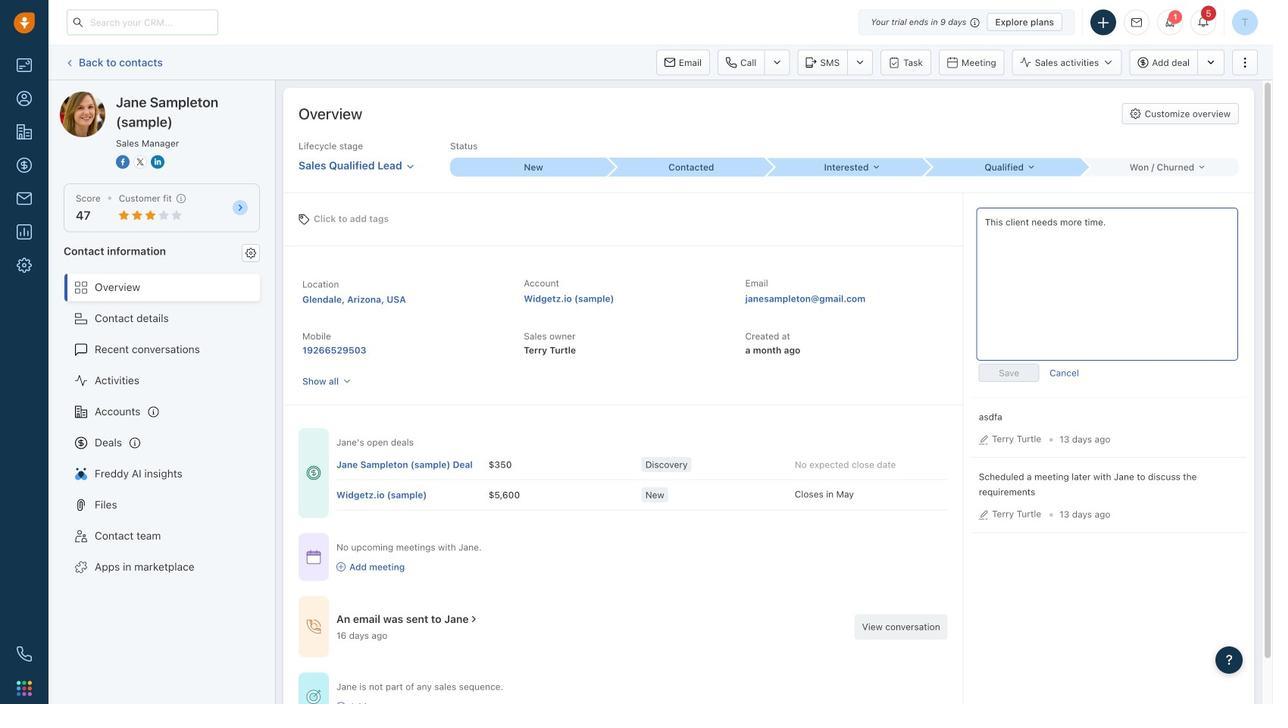 Task type: describe. For each thing, give the bounding box(es) containing it.
1 row from the top
[[337, 450, 948, 480]]

phone image
[[17, 647, 32, 662]]

cell for first row
[[337, 450, 489, 479]]

send email image
[[1132, 18, 1143, 28]]

0 horizontal spatial container_wx8msf4aqz5i3rn1 image
[[306, 690, 321, 704]]

mng settings image
[[246, 248, 256, 258]]

phone element
[[9, 639, 39, 670]]

2 row from the top
[[337, 480, 948, 511]]



Task type: locate. For each thing, give the bounding box(es) containing it.
row group
[[337, 450, 948, 511]]

1 cell from the top
[[337, 450, 489, 479]]

1 vertical spatial cell
[[337, 480, 489, 510]]

2 cell from the top
[[337, 480, 489, 510]]

Search your CRM... text field
[[67, 9, 218, 35]]

1 horizontal spatial container_wx8msf4aqz5i3rn1 image
[[337, 703, 346, 704]]

container_wx8msf4aqz5i3rn1 image
[[306, 466, 321, 481], [306, 550, 321, 565], [337, 563, 346, 572], [469, 614, 480, 625], [306, 620, 321, 635]]

container_wx8msf4aqz5i3rn1 image
[[306, 690, 321, 704], [337, 703, 346, 704]]

freshworks switcher image
[[17, 681, 32, 696]]

0 vertical spatial cell
[[337, 450, 489, 479]]

cell
[[337, 450, 489, 479], [337, 480, 489, 510]]

cell for second row
[[337, 480, 489, 510]]

row
[[337, 450, 948, 480], [337, 480, 948, 511]]



Task type: vqa. For each thing, say whether or not it's contained in the screenshot.
first CELL
yes



